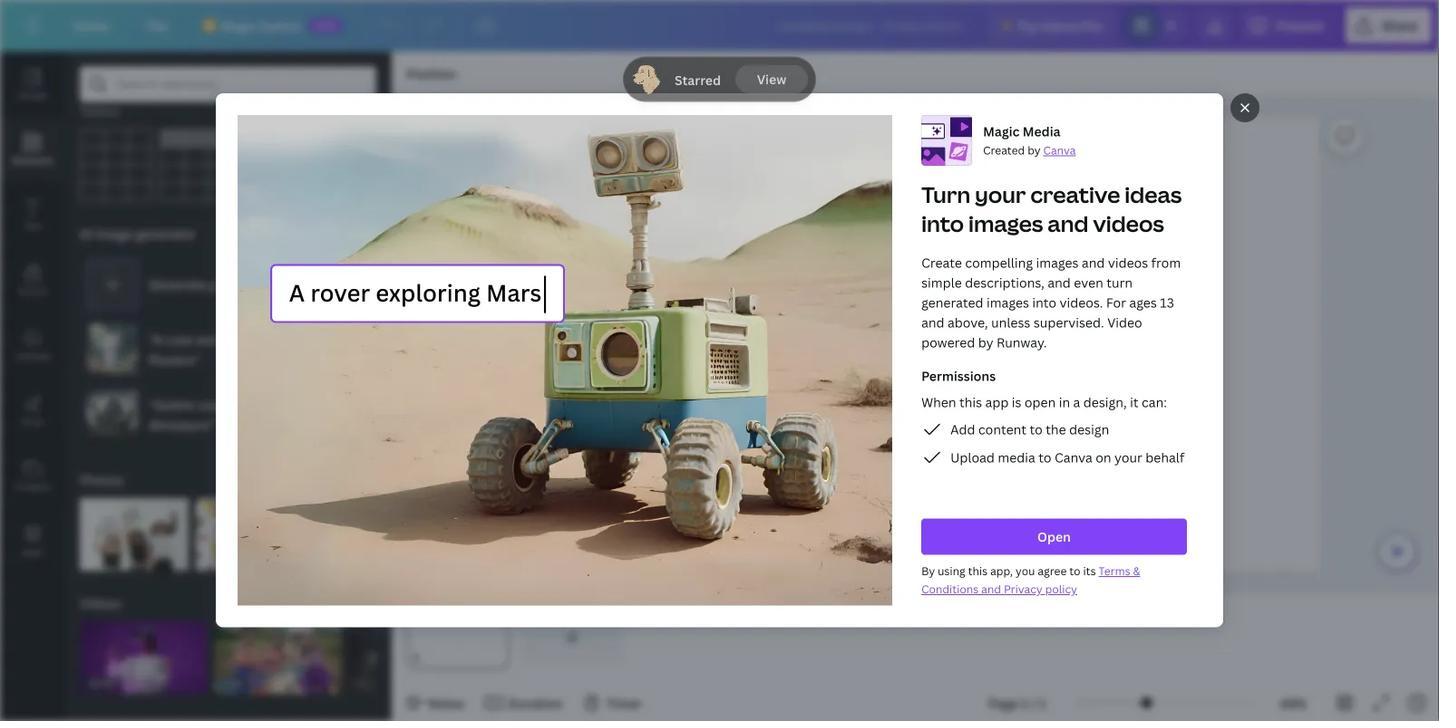 Task type: vqa. For each thing, say whether or not it's contained in the screenshot.
search field
no



Task type: locate. For each thing, give the bounding box(es) containing it.
by down media
[[1028, 143, 1041, 158]]

1
[[1021, 695, 1028, 712], [1039, 695, 1046, 712]]

your right the on
[[1114, 450, 1142, 467]]

2 vertical spatial canva
[[1055, 450, 1093, 467]]

and
[[1048, 209, 1089, 239], [1082, 255, 1105, 272], [1048, 274, 1071, 292], [921, 314, 945, 332], [981, 582, 1001, 597]]

this left app
[[959, 394, 982, 411]]

1 see from the top
[[342, 104, 361, 119]]

0 horizontal spatial by
[[314, 397, 329, 414]]

2 vertical spatial all
[[364, 597, 376, 612]]

1 see all from the top
[[342, 104, 376, 119]]

to for the
[[1030, 421, 1043, 439]]

2 vertical spatial your
[[1114, 450, 1142, 467]]

1 horizontal spatial magic
[[983, 123, 1020, 140]]

0 vertical spatial see
[[342, 104, 361, 119]]

0 vertical spatial a
[[276, 331, 283, 349]]

is
[[1012, 394, 1021, 411]]

magic up created
[[983, 123, 1020, 140]]

videos
[[80, 595, 122, 613]]

by inside magic media created by canva
[[1028, 143, 1041, 158]]

videos.
[[1060, 294, 1103, 312]]

try
[[1017, 17, 1037, 34]]

canva down media
[[1043, 143, 1076, 158]]

1 vertical spatial canva
[[1043, 143, 1076, 158]]

turn
[[1107, 274, 1133, 292]]

3 see all button from the top
[[340, 586, 378, 622]]

your for turn
[[975, 180, 1026, 210]]

4 add this table to the canvas image from the left
[[319, 129, 392, 201]]

0 vertical spatial into
[[921, 209, 964, 239]]

images up compelling
[[968, 209, 1043, 239]]

open
[[1025, 394, 1056, 411]]

using
[[938, 564, 965, 579]]

design
[[1069, 421, 1109, 439]]

2 vertical spatial images
[[987, 294, 1029, 312]]

terms
[[1099, 564, 1130, 579]]

status
[[624, 52, 815, 96]]

created
[[983, 143, 1025, 158]]

1 horizontal spatial your
[[975, 180, 1026, 210]]

videos
[[1093, 209, 1164, 239], [1108, 255, 1148, 272]]

0 vertical spatial magic
[[221, 17, 257, 34]]

canva left the on
[[1055, 450, 1093, 467]]

2 see all from the top
[[342, 474, 376, 489]]

generator
[[136, 225, 196, 243]]

switch
[[260, 17, 302, 34]]

images up even
[[1036, 255, 1079, 272]]

1 horizontal spatial a
[[1073, 394, 1080, 411]]

"a cute anime cat in a forest with flowers"
[[149, 331, 353, 369]]

see for photos
[[342, 474, 361, 489]]

videos inside create compelling images and videos from simple descriptions, and even turn generated images into videos. for ages 13 and above, unless supervised. video powered by runway.
[[1108, 255, 1148, 272]]

person eating indian takeaway food image
[[251, 499, 360, 571]]

2 see from the top
[[342, 474, 361, 489]]

images up unless
[[987, 294, 1029, 312]]

home
[[73, 17, 110, 34]]

to for canva
[[1039, 450, 1051, 467]]

1 vertical spatial your
[[209, 276, 237, 293]]

page 1 / 1
[[988, 695, 1046, 712]]

0 vertical spatial by
[[1028, 143, 1041, 158]]

2 vertical spatial see
[[342, 597, 361, 612]]

a left design,
[[1073, 394, 1080, 411]]

3 see from the top
[[342, 597, 361, 612]]

1 vertical spatial by
[[978, 334, 993, 352]]

0 horizontal spatial magic
[[221, 17, 257, 34]]

0 vertical spatial your
[[975, 180, 1026, 210]]

1 vertical spatial images
[[1036, 255, 1079, 272]]

1 vertical spatial videos
[[1108, 255, 1148, 272]]

with
[[326, 331, 353, 349]]

7.0s group
[[214, 622, 342, 695]]

starred
[[675, 66, 721, 83]]

2 see all button from the top
[[340, 462, 378, 499]]

design button
[[0, 52, 65, 117]]

1 vertical spatial see all
[[342, 474, 376, 489]]

"a
[[149, 331, 162, 349]]

/
[[1031, 695, 1036, 712]]

2 vertical spatial to
[[1069, 564, 1081, 579]]

list containing add content to the design
[[921, 419, 1187, 469]]

your inside turn your creative ideas into images and videos
[[975, 180, 1026, 210]]

main menu bar
[[0, 0, 1439, 52]]

see for videos
[[342, 597, 361, 612]]

elements button
[[0, 117, 65, 182]]

0 vertical spatial videos
[[1093, 209, 1164, 239]]

0 vertical spatial all
[[364, 104, 376, 119]]

create compelling images and videos from simple descriptions, and even turn generated images into videos. for ages 13 and above, unless supervised. video powered by runway.
[[921, 255, 1181, 352]]

1 add this table to the canvas image from the left
[[80, 129, 152, 201]]

magic left switch
[[221, 17, 257, 34]]

powered
[[921, 334, 975, 352]]

it
[[1130, 394, 1139, 411]]

media
[[998, 450, 1035, 467]]

videos up turn
[[1108, 255, 1148, 272]]

by
[[1028, 143, 1041, 158], [978, 334, 993, 352], [314, 397, 329, 414]]

1 all from the top
[[364, 104, 376, 119]]

new
[[314, 19, 337, 31]]

to
[[1030, 421, 1043, 439], [1039, 450, 1051, 467], [1069, 564, 1081, 579]]

1 vertical spatial this
[[968, 564, 988, 579]]

canva right 'try'
[[1040, 17, 1078, 34]]

magic inside 'main' 'menu bar'
[[221, 17, 257, 34]]

side panel tab list
[[0, 52, 65, 574]]

design
[[18, 89, 48, 101]]

notes
[[428, 695, 465, 712]]

2 horizontal spatial by
[[1028, 143, 1041, 158]]

2 vertical spatial see all button
[[340, 586, 378, 622]]

0 vertical spatial in
[[261, 331, 273, 349]]

0 vertical spatial to
[[1030, 421, 1043, 439]]

0 horizontal spatial a
[[276, 331, 283, 349]]

by down above, in the top of the page
[[978, 334, 993, 352]]

to left its
[[1069, 564, 1081, 579]]

1 left /
[[1021, 695, 1028, 712]]

into inside create compelling images and videos from simple descriptions, and even turn generated images into videos. for ages 13 and above, unless supervised. video powered by runway.
[[1032, 294, 1057, 312]]

1 vertical spatial to
[[1039, 450, 1051, 467]]

magic switch
[[221, 17, 302, 34]]

0 horizontal spatial your
[[209, 276, 237, 293]]

into up create
[[921, 209, 964, 239]]

1 vertical spatial magic
[[983, 123, 1020, 140]]

unless
[[991, 314, 1031, 332]]

1 see all button from the top
[[340, 92, 378, 129]]

photos button
[[78, 462, 125, 499]]

app,
[[990, 564, 1013, 579]]

2 all from the top
[[364, 474, 376, 489]]

1 vertical spatial into
[[1032, 294, 1057, 312]]

see all for videos
[[342, 597, 376, 612]]

status containing view
[[624, 52, 815, 96]]

0 vertical spatial canva
[[1040, 17, 1078, 34]]

1 right /
[[1039, 695, 1046, 712]]

this for app
[[959, 394, 982, 411]]

1 vertical spatial all
[[364, 474, 376, 489]]

uploads button
[[0, 313, 65, 378]]

conditions
[[921, 582, 979, 597]]

3 see all from the top
[[342, 597, 376, 612]]

your down created
[[975, 180, 1026, 210]]

in
[[261, 331, 273, 349], [1059, 394, 1070, 411]]

parks and loving sisters laying on blanket at a park image
[[367, 499, 476, 571]]

into up supervised.
[[1032, 294, 1057, 312]]

generated
[[921, 294, 983, 312]]

canva link
[[1043, 143, 1076, 158]]

see all
[[342, 104, 376, 119], [342, 474, 376, 489], [342, 597, 376, 612]]

privacy
[[1004, 582, 1043, 597]]

magic inside magic media created by canva
[[983, 123, 1020, 140]]

by inside "gothic castle surrounded by dinosaurs"
[[314, 397, 329, 414]]

2 vertical spatial by
[[314, 397, 329, 414]]

your
[[975, 180, 1026, 210], [209, 276, 237, 293], [1114, 450, 1142, 467]]

0 vertical spatial see all
[[342, 104, 376, 119]]

1 horizontal spatial in
[[1059, 394, 1070, 411]]

in right open
[[1059, 394, 1070, 411]]

to left the
[[1030, 421, 1043, 439]]

to right media
[[1039, 450, 1051, 467]]

13
[[1160, 294, 1174, 312]]

in right cat
[[261, 331, 273, 349]]

view button
[[735, 59, 808, 88]]

for
[[1106, 294, 1126, 312]]

behalf
[[1146, 450, 1185, 467]]

all
[[364, 104, 376, 119], [364, 474, 376, 489], [364, 597, 376, 612]]

by right "surrounded"
[[314, 397, 329, 414]]

this inside the permissions when this app is open in a design, it can:
[[959, 394, 982, 411]]

1 vertical spatial a
[[1073, 394, 1080, 411]]

2 vertical spatial see all
[[342, 597, 376, 612]]

1 vertical spatial see all button
[[340, 462, 378, 499]]

1 horizontal spatial into
[[1032, 294, 1057, 312]]

1 horizontal spatial 1
[[1039, 695, 1046, 712]]

images
[[968, 209, 1043, 239], [1036, 255, 1079, 272], [987, 294, 1029, 312]]

magic for magic media created by canva
[[983, 123, 1020, 140]]

see all for tables
[[342, 104, 376, 119]]

0 vertical spatial this
[[959, 394, 982, 411]]

castle
[[199, 397, 236, 414]]

add this table to the canvas image
[[80, 129, 152, 201], [160, 129, 232, 201], [239, 129, 312, 201], [319, 129, 392, 201]]

list
[[921, 419, 1187, 469]]

see all for photos
[[342, 474, 376, 489]]

own
[[240, 276, 266, 293]]

your left the own
[[209, 276, 237, 293]]

draw
[[21, 415, 44, 428]]

0 horizontal spatial 1
[[1021, 695, 1028, 712]]

0 horizontal spatial into
[[921, 209, 964, 239]]

design,
[[1083, 394, 1127, 411]]

runway.
[[997, 334, 1047, 352]]

policy
[[1045, 582, 1077, 597]]

permissions when this app is open in a design, it can:
[[921, 368, 1167, 411]]

0 vertical spatial images
[[968, 209, 1043, 239]]

you
[[1016, 564, 1035, 579]]

1 horizontal spatial by
[[978, 334, 993, 352]]

videos up from
[[1093, 209, 1164, 239]]

simple
[[921, 274, 962, 292]]

images inside turn your creative ideas into images and videos
[[968, 209, 1043, 239]]

magic
[[221, 17, 257, 34], [983, 123, 1020, 140]]

3 all from the top
[[364, 597, 376, 612]]

magic for magic switch
[[221, 17, 257, 34]]

1 1 from the left
[[1021, 695, 1028, 712]]

see all button for videos
[[340, 586, 378, 622]]

1 vertical spatial in
[[1059, 394, 1070, 411]]

open
[[1037, 529, 1071, 546]]

see for tables
[[342, 104, 361, 119]]

try canva pro button
[[986, 7, 1117, 44]]

0 horizontal spatial in
[[261, 331, 273, 349]]

a inside the permissions when this app is open in a design, it can:
[[1073, 394, 1080, 411]]

this left 'app,'
[[968, 564, 988, 579]]

0 vertical spatial see all button
[[340, 92, 378, 129]]

1 vertical spatial see
[[342, 474, 361, 489]]

2 horizontal spatial your
[[1114, 450, 1142, 467]]

a left forest
[[276, 331, 283, 349]]

projects button
[[0, 443, 65, 509]]

by
[[921, 564, 935, 579]]



Task type: describe. For each thing, give the bounding box(es) containing it.
ages
[[1129, 294, 1157, 312]]

image
[[96, 225, 133, 243]]

turn your creative ideas into images and videos
[[921, 180, 1182, 239]]

2 1 from the left
[[1039, 695, 1046, 712]]

video
[[1107, 314, 1142, 332]]

11.0s group
[[349, 622, 476, 695]]

on
[[1096, 450, 1111, 467]]

12.0s
[[89, 677, 114, 690]]

canva inside button
[[1040, 17, 1078, 34]]

hide image
[[391, 343, 403, 430]]

when
[[921, 394, 956, 411]]

supervised.
[[1034, 314, 1104, 332]]

its
[[1083, 564, 1096, 579]]

see all button for photos
[[340, 462, 378, 499]]

anime
[[196, 331, 234, 349]]

app
[[985, 394, 1009, 411]]

3 add this table to the canvas image from the left
[[239, 129, 312, 201]]

elements
[[12, 154, 53, 166]]

descriptions,
[[965, 274, 1045, 292]]

and inside turn your creative ideas into images and videos
[[1048, 209, 1089, 239]]

Search elements search field
[[116, 67, 340, 102]]

hide pages image
[[872, 582, 959, 597]]

agree
[[1038, 564, 1067, 579]]

projects
[[14, 481, 51, 493]]

2 add this table to the canvas image from the left
[[160, 129, 232, 201]]

compelling
[[965, 255, 1033, 272]]

by for magic media created by canva
[[1028, 143, 1041, 158]]

brand button
[[0, 248, 65, 313]]

media
[[1023, 123, 1061, 140]]

your for generate
[[209, 276, 237, 293]]

by for "gothic castle surrounded by dinosaurs"
[[314, 397, 329, 414]]

from
[[1151, 255, 1181, 272]]

in inside "a cute anime cat in a forest with flowers"
[[261, 331, 273, 349]]

forest
[[286, 331, 323, 349]]

view
[[757, 65, 786, 82]]

draw button
[[0, 378, 65, 443]]

uploads
[[14, 350, 51, 362]]

in inside the permissions when this app is open in a design, it can:
[[1059, 394, 1070, 411]]

terms & conditions and privacy policy
[[921, 564, 1140, 597]]

brand
[[19, 285, 46, 297]]

creative
[[1030, 180, 1120, 210]]

even
[[1074, 274, 1103, 292]]

home link
[[58, 7, 124, 44]]

notes button
[[399, 689, 472, 718]]

permissions
[[921, 368, 996, 385]]

text
[[23, 219, 42, 232]]

page
[[988, 695, 1018, 712]]

women protesting together image
[[80, 499, 189, 571]]

upload
[[950, 450, 995, 467]]

all for tables
[[364, 104, 376, 119]]

surrounded
[[239, 397, 311, 414]]

open button
[[921, 519, 1187, 556]]

magic media created by canva
[[983, 123, 1076, 158]]

create
[[921, 255, 962, 272]]

by using this app, you agree to its
[[921, 564, 1099, 579]]

canva inside magic media created by canva
[[1043, 143, 1076, 158]]

tables button
[[78, 92, 121, 129]]

"gothic
[[149, 397, 196, 414]]

canva inside list
[[1055, 450, 1093, 467]]

timer
[[606, 695, 642, 712]]

see all button for tables
[[340, 92, 378, 129]]

12.0s group
[[80, 622, 207, 695]]

upload media to canva on your behalf
[[950, 450, 1185, 467]]

apps button
[[0, 509, 65, 574]]

&
[[1133, 564, 1140, 579]]

videos inside turn your creative ideas into images and videos
[[1093, 209, 1164, 239]]

text button
[[0, 182, 65, 248]]

canva assistant image
[[1386, 541, 1408, 563]]

into inside turn your creative ideas into images and videos
[[921, 209, 964, 239]]

Page title text field
[[427, 649, 434, 667]]

pro
[[1081, 17, 1102, 34]]

turn
[[921, 180, 970, 210]]

7.0s
[[223, 677, 242, 690]]

can:
[[1142, 394, 1167, 411]]

ai image generator
[[80, 225, 196, 243]]

a inside "a cute anime cat in a forest with flowers"
[[276, 331, 283, 349]]

assortment of fruits and vegetables image
[[196, 499, 244, 571]]

flowers"
[[149, 351, 200, 369]]

all for photos
[[364, 474, 376, 489]]

all for videos
[[364, 597, 376, 612]]

apps
[[21, 546, 44, 558]]

ideas
[[1125, 180, 1182, 210]]

by inside create compelling images and videos from simple descriptions, and even turn generated images into videos. for ages 13 and above, unless supervised. video powered by runway.
[[978, 334, 993, 352]]

page 1 image
[[406, 609, 509, 667]]

timer button
[[577, 689, 649, 718]]

terms & conditions and privacy policy link
[[921, 564, 1140, 597]]

cat
[[237, 331, 258, 349]]

add
[[950, 421, 975, 439]]

and inside terms & conditions and privacy policy
[[981, 582, 1001, 597]]

tables
[[80, 102, 119, 119]]

Design title text field
[[763, 7, 979, 44]]

above,
[[948, 314, 988, 332]]

add content to the design
[[950, 421, 1109, 439]]

try canva pro
[[1017, 17, 1102, 34]]

duration
[[508, 695, 563, 712]]

11.0s
[[358, 677, 383, 690]]

the
[[1046, 421, 1066, 439]]

this for app,
[[968, 564, 988, 579]]

duration button
[[479, 689, 570, 718]]



